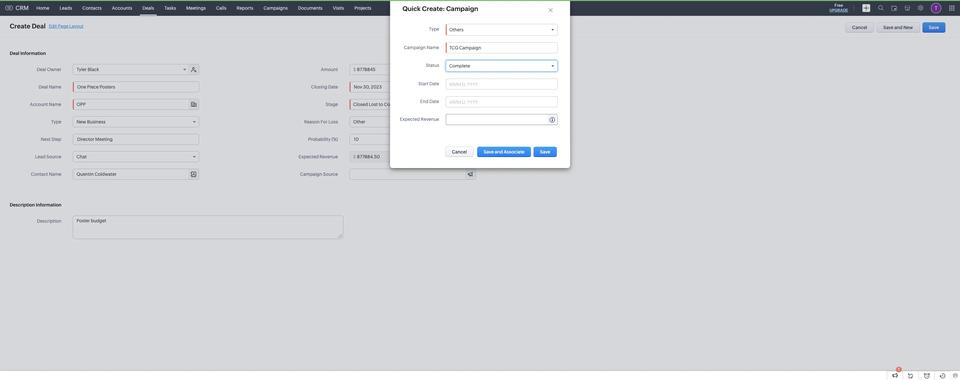 Task type: vqa. For each thing, say whether or not it's contained in the screenshot.
Projects
yes



Task type: describe. For each thing, give the bounding box(es) containing it.
lead source
[[35, 154, 61, 160]]

reason for loss
[[304, 120, 338, 125]]

mmm d, yyyy
 text field for start date
[[449, 82, 502, 87]]

deal for deal information
[[10, 51, 19, 56]]

owner
[[47, 67, 61, 72]]

campaign source
[[300, 172, 338, 177]]

tasks
[[164, 5, 176, 11]]

Others field
[[446, 24, 558, 35]]

calls link
[[211, 0, 232, 16]]

expected
[[400, 117, 420, 122]]

1 horizontal spatial type
[[429, 27, 439, 32]]

deals link
[[137, 0, 159, 16]]

edit
[[49, 23, 57, 29]]

date for closing date
[[328, 85, 338, 90]]

deal for deal name
[[39, 85, 48, 90]]

home link
[[31, 0, 54, 16]]

meetings
[[186, 5, 206, 11]]

closing date
[[311, 85, 338, 90]]

crm
[[16, 5, 29, 11]]

cancel
[[853, 25, 868, 30]]

closing
[[311, 85, 327, 90]]

status
[[426, 63, 439, 68]]

1
[[899, 368, 900, 372]]

cancel button
[[846, 22, 874, 33]]

expected revenue
[[400, 117, 439, 122]]

visits
[[333, 5, 344, 11]]

save and new button
[[877, 22, 920, 33]]

deal name
[[39, 85, 61, 90]]

deal owner
[[37, 67, 61, 72]]

MMM D, YYYY text field
[[350, 82, 476, 93]]

description information
[[10, 203, 61, 208]]

loss
[[329, 120, 338, 125]]

free
[[835, 3, 844, 8]]

account
[[30, 102, 48, 107]]

account name
[[30, 102, 61, 107]]

next step
[[41, 137, 61, 142]]

name for deal name
[[49, 85, 61, 90]]

edit page layout link
[[49, 23, 84, 29]]

Complete field
[[446, 61, 558, 72]]

contact name
[[31, 172, 61, 177]]

page
[[58, 23, 68, 29]]

visits link
[[328, 0, 349, 16]]

others
[[449, 27, 464, 32]]

quick
[[403, 5, 421, 12]]

information for description information
[[36, 203, 61, 208]]

create deal edit page layout
[[10, 22, 84, 30]]

contacts
[[82, 5, 102, 11]]

save button
[[923, 22, 946, 33]]

home
[[36, 5, 49, 11]]

campaign name
[[404, 45, 439, 50]]

(%)
[[332, 137, 338, 142]]

upgrade
[[830, 8, 849, 13]]

reports
[[237, 5, 253, 11]]

new
[[904, 25, 913, 30]]

documents
[[298, 5, 323, 11]]



Task type: locate. For each thing, give the bounding box(es) containing it.
crm link
[[5, 5, 29, 11]]

2 save from the left
[[929, 25, 940, 30]]

0 vertical spatial description
[[10, 203, 35, 208]]

accounts
[[112, 5, 132, 11]]

stage
[[326, 102, 338, 107]]

1 vertical spatial campaign
[[300, 172, 322, 177]]

campaigns link
[[259, 0, 293, 16]]

step
[[52, 137, 61, 142]]

deal left edit
[[32, 22, 46, 30]]

1 vertical spatial description
[[37, 219, 61, 224]]

name
[[427, 45, 439, 50], [49, 85, 61, 90], [49, 102, 61, 107], [49, 172, 61, 177]]

1 vertical spatial type
[[51, 120, 61, 125]]

probability
[[308, 137, 331, 142]]

campaigns
[[264, 5, 288, 11]]

and
[[895, 25, 903, 30]]

name for campaign name
[[427, 45, 439, 50]]

2 mmm d, yyyy
 text field from the top
[[449, 100, 502, 105]]

projects
[[355, 5, 372, 11]]

1 vertical spatial mmm d, yyyy
 text field
[[449, 100, 502, 105]]

lead
[[35, 154, 45, 160]]

name for contact name
[[49, 172, 61, 177]]

information for deal information
[[20, 51, 46, 56]]

information down contact name
[[36, 203, 61, 208]]

deal down create
[[10, 51, 19, 56]]

deals
[[143, 5, 154, 11]]

save inside button
[[929, 25, 940, 30]]

end
[[420, 99, 429, 104]]

campaign
[[404, 45, 426, 50], [300, 172, 322, 177]]

type down quick create: campaign
[[429, 27, 439, 32]]

documents link
[[293, 0, 328, 16]]

date for end date
[[430, 99, 439, 104]]

end date
[[420, 99, 439, 104]]

description for description
[[37, 219, 61, 224]]

1 horizontal spatial description
[[37, 219, 61, 224]]

next
[[41, 137, 51, 142]]

1 mmm d, yyyy
 text field from the top
[[449, 82, 502, 87]]

create
[[10, 22, 30, 30]]

1 horizontal spatial campaign
[[404, 45, 426, 50]]

source for lead source
[[46, 154, 61, 160]]

campaign for campaign name
[[404, 45, 426, 50]]

deal up account name
[[39, 85, 48, 90]]

campaign for campaign source
[[300, 172, 322, 177]]

0 vertical spatial source
[[46, 154, 61, 160]]

deal for deal owner
[[37, 67, 46, 72]]

save
[[884, 25, 894, 30], [929, 25, 940, 30]]

name right contact at the top of the page
[[49, 172, 61, 177]]

amount
[[321, 67, 338, 72]]

0 horizontal spatial description
[[10, 203, 35, 208]]

name right the account
[[49, 102, 61, 107]]

1 vertical spatial information
[[36, 203, 61, 208]]

information
[[20, 51, 46, 56], [36, 203, 61, 208]]

0 horizontal spatial source
[[46, 154, 61, 160]]

deal information
[[10, 51, 46, 56]]

name for account name
[[49, 102, 61, 107]]

source for campaign source
[[323, 172, 338, 177]]

reports link
[[232, 0, 259, 16]]

calls
[[216, 5, 226, 11]]

description
[[10, 203, 35, 208], [37, 219, 61, 224]]

create: campaign
[[422, 5, 478, 12]]

0 horizontal spatial campaign
[[300, 172, 322, 177]]

projects link
[[349, 0, 377, 16]]

leads link
[[54, 0, 77, 16]]

deal
[[32, 22, 46, 30], [10, 51, 19, 56], [37, 67, 46, 72], [39, 85, 48, 90]]

complete
[[449, 64, 470, 69]]

name up status
[[427, 45, 439, 50]]

0 horizontal spatial save
[[884, 25, 894, 30]]

0 vertical spatial information
[[20, 51, 46, 56]]

None text field
[[449, 45, 554, 51], [357, 64, 476, 75], [73, 134, 199, 145], [73, 216, 343, 239], [449, 45, 554, 51], [357, 64, 476, 75], [73, 134, 199, 145], [73, 216, 343, 239]]

leads
[[60, 5, 72, 11]]

probability (%)
[[308, 137, 338, 142]]

0 horizontal spatial type
[[51, 120, 61, 125]]

date for start date
[[430, 81, 439, 87]]

tasks link
[[159, 0, 181, 16]]

for
[[321, 120, 328, 125]]

type up step
[[51, 120, 61, 125]]

type
[[429, 27, 439, 32], [51, 120, 61, 125]]

date
[[430, 81, 439, 87], [328, 85, 338, 90], [430, 99, 439, 104]]

save inside button
[[884, 25, 894, 30]]

mmm d, yyyy
 text field for end date
[[449, 100, 502, 105]]

quick create: campaign
[[403, 5, 478, 12]]

save right 'new'
[[929, 25, 940, 30]]

information up deal owner
[[20, 51, 46, 56]]

free upgrade
[[830, 3, 849, 13]]

start
[[419, 81, 429, 87]]

name down owner
[[49, 85, 61, 90]]

save for save
[[929, 25, 940, 30]]

0 vertical spatial mmm d, yyyy
 text field
[[449, 82, 502, 87]]

layout
[[69, 23, 84, 29]]

1 horizontal spatial save
[[929, 25, 940, 30]]

save and new
[[884, 25, 913, 30]]

MMM d, yyyy
 text field
[[449, 82, 502, 87], [449, 100, 502, 105]]

None button
[[445, 147, 474, 158], [477, 147, 531, 158], [445, 147, 474, 158], [477, 147, 531, 158]]

date right start
[[430, 81, 439, 87]]

contact
[[31, 172, 48, 177]]

None text field
[[73, 82, 199, 93], [350, 134, 476, 145], [73, 82, 199, 93], [350, 134, 476, 145]]

start date
[[419, 81, 439, 87]]

1 save from the left
[[884, 25, 894, 30]]

revenue
[[421, 117, 439, 122]]

date right end
[[430, 99, 439, 104]]

date right closing in the top left of the page
[[328, 85, 338, 90]]

accounts link
[[107, 0, 137, 16]]

save left and
[[884, 25, 894, 30]]

source
[[46, 154, 61, 160], [323, 172, 338, 177]]

0 vertical spatial type
[[429, 27, 439, 32]]

1 vertical spatial source
[[323, 172, 338, 177]]

description for description information
[[10, 203, 35, 208]]

None submit
[[534, 147, 557, 158]]

1 horizontal spatial source
[[323, 172, 338, 177]]

contacts link
[[77, 0, 107, 16]]

0 vertical spatial campaign
[[404, 45, 426, 50]]

meetings link
[[181, 0, 211, 16]]

reason
[[304, 120, 320, 125]]

deal left owner
[[37, 67, 46, 72]]

save for save and new
[[884, 25, 894, 30]]



